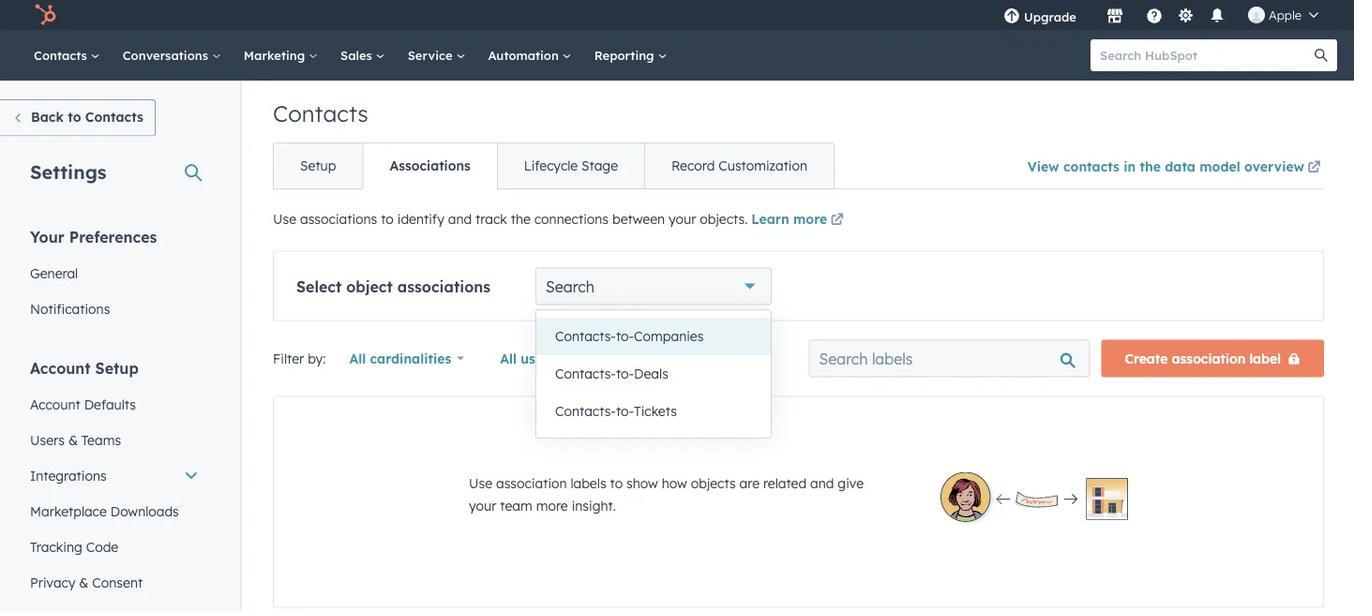 Task type: vqa. For each thing, say whether or not it's contained in the screenshot.
Preferences
yes



Task type: describe. For each thing, give the bounding box(es) containing it.
privacy
[[30, 574, 75, 591]]

settings link
[[1174, 5, 1197, 25]]

contacts link
[[23, 30, 111, 81]]

users & teams
[[30, 432, 121, 448]]

apple
[[1269, 7, 1302, 23]]

automation link
[[477, 30, 583, 81]]

associations
[[390, 158, 471, 174]]

create
[[1125, 350, 1168, 367]]

preferences
[[69, 227, 157, 246]]

all users
[[500, 350, 555, 367]]

hubspot image
[[34, 4, 56, 26]]

use for use associations to identify and track the connections between your objects.
[[273, 211, 296, 227]]

notifications image
[[1209, 8, 1226, 25]]

bob builder image
[[1248, 7, 1265, 23]]

settings image
[[1177, 8, 1194, 25]]

your
[[30, 227, 65, 246]]

sales
[[340, 47, 376, 63]]

lifecycle
[[524, 158, 578, 174]]

create association label button
[[1101, 340, 1324, 377]]

account setup element
[[19, 358, 210, 611]]

downloads
[[110, 503, 179, 520]]

give
[[838, 475, 864, 491]]

link opens in a new window image for the left link opens in a new window image
[[831, 214, 844, 227]]

identify
[[397, 211, 444, 227]]

to- for deals
[[616, 366, 634, 382]]

conversations
[[123, 47, 212, 63]]

to inside "link"
[[68, 109, 81, 125]]

integrations
[[30, 467, 107, 484]]

lifecycle stage link
[[497, 143, 644, 188]]

marketplaces image
[[1107, 8, 1123, 25]]

teams
[[81, 432, 121, 448]]

sales link
[[329, 30, 396, 81]]

record customization link
[[644, 143, 834, 188]]

contacts down hubspot link
[[34, 47, 91, 63]]

consent
[[92, 574, 143, 591]]

search button
[[536, 268, 772, 305]]

contacts up setup link
[[273, 99, 368, 128]]

upgrade image
[[1003, 8, 1020, 25]]

setup link
[[274, 143, 362, 188]]

contacts-to-tickets
[[555, 403, 677, 420]]

general link
[[19, 256, 210, 291]]

objects.
[[700, 211, 748, 227]]

tickets
[[634, 403, 677, 420]]

Search HubSpot search field
[[1091, 39, 1320, 71]]

search button
[[1305, 39, 1337, 71]]

data
[[1165, 158, 1196, 174]]

contacts-to-companies button
[[536, 318, 771, 355]]

help button
[[1138, 0, 1170, 30]]

contacts inside "link"
[[85, 109, 143, 125]]

companies
[[634, 328, 704, 345]]

privacy & consent
[[30, 574, 143, 591]]

learn
[[751, 211, 789, 227]]

deals
[[634, 366, 668, 382]]

notifications link
[[19, 291, 210, 327]]

by:
[[308, 350, 326, 367]]

select object associations
[[296, 277, 490, 296]]

settings
[[30, 160, 106, 183]]

use associations to identify and track the connections between your objects.
[[273, 211, 751, 227]]

account defaults link
[[19, 387, 210, 422]]

to inside use association labels to show how objects are related and give your team more insight.
[[610, 475, 623, 491]]

account setup
[[30, 359, 139, 377]]

users
[[30, 432, 65, 448]]

contacts-to-deals button
[[536, 355, 771, 393]]

defaults
[[84, 396, 136, 413]]

object
[[346, 277, 393, 296]]

between
[[612, 211, 665, 227]]

association for use
[[496, 475, 567, 491]]

search image
[[1315, 49, 1328, 62]]

marketplaces button
[[1095, 0, 1135, 30]]

contacts- for contacts-to-deals
[[555, 366, 616, 382]]

back to contacts link
[[0, 99, 156, 136]]

navigation containing setup
[[273, 143, 835, 189]]

in
[[1124, 158, 1136, 174]]

users & teams link
[[19, 422, 210, 458]]

code
[[86, 539, 118, 555]]

filter
[[273, 350, 304, 367]]

contacts-to-tickets button
[[536, 393, 771, 430]]

view
[[1028, 158, 1059, 174]]

all cardinalities button
[[337, 340, 477, 377]]

back
[[31, 109, 64, 125]]



Task type: locate. For each thing, give the bounding box(es) containing it.
0 vertical spatial contacts-
[[555, 328, 616, 345]]

your left objects.
[[669, 211, 696, 227]]

0 horizontal spatial use
[[273, 211, 296, 227]]

Search labels search field
[[809, 340, 1090, 377]]

hubspot link
[[23, 4, 70, 26]]

select
[[296, 277, 342, 296]]

contacts right back
[[85, 109, 143, 125]]

notifications button
[[1201, 0, 1233, 30]]

apple button
[[1237, 0, 1330, 30]]

view contacts in the data model overview link
[[1028, 146, 1324, 188]]

and
[[448, 211, 472, 227], [810, 475, 834, 491]]

use association labels to show how objects are related and give your team more insight.
[[469, 475, 864, 514]]

& right "users" on the left bottom of page
[[68, 432, 78, 448]]

contacts
[[1063, 158, 1120, 174]]

privacy & consent link
[[19, 565, 210, 601]]

overview
[[1244, 158, 1304, 174]]

view contacts in the data model overview
[[1028, 158, 1304, 174]]

contacts- for contacts-to-companies
[[555, 328, 616, 345]]

0 vertical spatial and
[[448, 211, 472, 227]]

reporting link
[[583, 30, 678, 81]]

to right back
[[68, 109, 81, 125]]

association
[[1172, 350, 1246, 367], [496, 475, 567, 491]]

upgrade
[[1024, 9, 1076, 24]]

use
[[273, 211, 296, 227], [469, 475, 492, 491]]

0 vertical spatial setup
[[300, 158, 336, 174]]

your
[[669, 211, 696, 227], [469, 497, 496, 514]]

setup
[[300, 158, 336, 174], [95, 359, 139, 377]]

0 horizontal spatial all
[[349, 350, 366, 367]]

your inside use association labels to show how objects are related and give your team more insight.
[[469, 497, 496, 514]]

1 vertical spatial &
[[79, 574, 88, 591]]

your left team
[[469, 497, 496, 514]]

lifecycle stage
[[524, 158, 618, 174]]

0 vertical spatial to
[[68, 109, 81, 125]]

menu item
[[1090, 0, 1093, 30]]

0 vertical spatial associations
[[300, 211, 377, 227]]

connections
[[534, 211, 609, 227]]

customization
[[719, 158, 807, 174]]

account defaults
[[30, 396, 136, 413]]

0 vertical spatial to-
[[616, 328, 634, 345]]

1 vertical spatial use
[[469, 475, 492, 491]]

1 horizontal spatial link opens in a new window image
[[1308, 157, 1321, 179]]

1 vertical spatial association
[[496, 475, 567, 491]]

1 vertical spatial and
[[810, 475, 834, 491]]

account up account defaults
[[30, 359, 91, 377]]

all inside popup button
[[500, 350, 517, 367]]

account up "users" on the left bottom of page
[[30, 396, 80, 413]]

to left identify
[[381, 211, 394, 227]]

help image
[[1146, 8, 1163, 25]]

back to contacts
[[31, 109, 143, 125]]

association for create
[[1172, 350, 1246, 367]]

general
[[30, 265, 78, 281]]

0 horizontal spatial your
[[469, 497, 496, 514]]

2 horizontal spatial to
[[610, 475, 623, 491]]

to- inside contacts-to-companies 'button'
[[616, 328, 634, 345]]

link opens in a new window image inside view contacts in the data model overview link
[[1308, 157, 1321, 179]]

2 to- from the top
[[616, 366, 634, 382]]

all cardinalities
[[349, 350, 451, 367]]

your preferences
[[30, 227, 157, 246]]

track
[[476, 211, 507, 227]]

0 horizontal spatial link opens in a new window image
[[831, 210, 844, 232]]

0 horizontal spatial more
[[536, 497, 568, 514]]

stage
[[581, 158, 618, 174]]

to
[[68, 109, 81, 125], [381, 211, 394, 227], [610, 475, 623, 491]]

1 vertical spatial setup
[[95, 359, 139, 377]]

create association label
[[1125, 350, 1281, 367]]

link opens in a new window image
[[1308, 161, 1321, 174], [831, 214, 844, 227]]

0 horizontal spatial link opens in a new window image
[[831, 214, 844, 227]]

marketplace downloads
[[30, 503, 179, 520]]

1 vertical spatial to
[[381, 211, 394, 227]]

the right in
[[1140, 158, 1161, 174]]

0 horizontal spatial association
[[496, 475, 567, 491]]

to- up contacts-to-deals
[[616, 328, 634, 345]]

association inside use association labels to show how objects are related and give your team more insight.
[[496, 475, 567, 491]]

association left label
[[1172, 350, 1246, 367]]

1 to- from the top
[[616, 328, 634, 345]]

2 contacts- from the top
[[555, 366, 616, 382]]

search
[[546, 277, 594, 296]]

all right by:
[[349, 350, 366, 367]]

learn more link
[[751, 210, 847, 232]]

use for use association labels to show how objects are related and give your team more insight.
[[469, 475, 492, 491]]

associations
[[300, 211, 377, 227], [397, 277, 490, 296]]

link opens in a new window image for link opens in a new window image in the view contacts in the data model overview link
[[1308, 161, 1321, 174]]

1 vertical spatial link opens in a new window image
[[831, 210, 844, 232]]

tracking code link
[[19, 529, 210, 565]]

contacts-to-deals
[[555, 366, 668, 382]]

0 vertical spatial link opens in a new window image
[[1308, 157, 1321, 179]]

contacts- for contacts-to-tickets
[[555, 403, 616, 420]]

1 horizontal spatial associations
[[397, 277, 490, 296]]

1 horizontal spatial link opens in a new window image
[[1308, 161, 1321, 174]]

3 contacts- from the top
[[555, 403, 616, 420]]

and inside use association labels to show how objects are related and give your team more insight.
[[810, 475, 834, 491]]

associations down identify
[[397, 277, 490, 296]]

1 all from the left
[[349, 350, 366, 367]]

account
[[30, 359, 91, 377], [30, 396, 80, 413]]

record customization
[[671, 158, 807, 174]]

1 vertical spatial link opens in a new window image
[[831, 214, 844, 227]]

use inside use association labels to show how objects are related and give your team more insight.
[[469, 475, 492, 491]]

notifications
[[30, 301, 110, 317]]

integrations button
[[19, 458, 210, 494]]

navigation
[[273, 143, 835, 189]]

menu
[[990, 0, 1332, 30]]

all left "users"
[[500, 350, 517, 367]]

menu containing apple
[[990, 0, 1332, 30]]

to- down contacts-to-deals
[[616, 403, 634, 420]]

tracking code
[[30, 539, 118, 555]]

0 horizontal spatial the
[[511, 211, 531, 227]]

contacts- up contacts-to-deals
[[555, 328, 616, 345]]

to- inside contacts-to-tickets button
[[616, 403, 634, 420]]

conversations link
[[111, 30, 232, 81]]

service
[[408, 47, 456, 63]]

association inside button
[[1172, 350, 1246, 367]]

contacts- up contacts-to-tickets
[[555, 366, 616, 382]]

all for all cardinalities
[[349, 350, 366, 367]]

0 vertical spatial &
[[68, 432, 78, 448]]

learn more
[[751, 211, 827, 227]]

associations down setup link
[[300, 211, 377, 227]]

0 vertical spatial the
[[1140, 158, 1161, 174]]

contacts- inside contacts-to-tickets button
[[555, 403, 616, 420]]

reporting
[[594, 47, 658, 63]]

link opens in a new window image inside learn more link
[[831, 214, 844, 227]]

0 vertical spatial association
[[1172, 350, 1246, 367]]

cardinalities
[[370, 350, 451, 367]]

1 horizontal spatial all
[[500, 350, 517, 367]]

account for account setup
[[30, 359, 91, 377]]

2 vertical spatial contacts-
[[555, 403, 616, 420]]

to-
[[616, 328, 634, 345], [616, 366, 634, 382], [616, 403, 634, 420]]

tracking
[[30, 539, 82, 555]]

contacts-to-companies
[[555, 328, 704, 345]]

1 horizontal spatial and
[[810, 475, 834, 491]]

filter by:
[[273, 350, 326, 367]]

1 vertical spatial your
[[469, 497, 496, 514]]

1 horizontal spatial association
[[1172, 350, 1246, 367]]

link opens in a new window image right learn more
[[831, 210, 844, 232]]

list box
[[536, 310, 771, 438]]

1 horizontal spatial more
[[793, 211, 827, 227]]

link opens in a new window image right overview
[[1308, 161, 1321, 174]]

association up team
[[496, 475, 567, 491]]

0 horizontal spatial setup
[[95, 359, 139, 377]]

0 vertical spatial use
[[273, 211, 296, 227]]

account for account defaults
[[30, 396, 80, 413]]

are
[[739, 475, 760, 491]]

contacts- inside contacts-to-deals button
[[555, 366, 616, 382]]

to- for companies
[[616, 328, 634, 345]]

0 vertical spatial link opens in a new window image
[[1308, 161, 1321, 174]]

1 horizontal spatial &
[[79, 574, 88, 591]]

2 vertical spatial to-
[[616, 403, 634, 420]]

1 vertical spatial contacts-
[[555, 366, 616, 382]]

labels
[[571, 475, 606, 491]]

all inside 'popup button'
[[349, 350, 366, 367]]

1 horizontal spatial use
[[469, 475, 492, 491]]

more inside use association labels to show how objects are related and give your team more insight.
[[536, 497, 568, 514]]

to left the show
[[610, 475, 623, 491]]

& for privacy
[[79, 574, 88, 591]]

& right privacy
[[79, 574, 88, 591]]

1 vertical spatial associations
[[397, 277, 490, 296]]

the
[[1140, 158, 1161, 174], [511, 211, 531, 227]]

automation
[[488, 47, 562, 63]]

model
[[1200, 158, 1240, 174]]

2 all from the left
[[500, 350, 517, 367]]

team
[[500, 497, 532, 514]]

marketplace
[[30, 503, 107, 520]]

more right team
[[536, 497, 568, 514]]

and left give
[[810, 475, 834, 491]]

0 vertical spatial more
[[793, 211, 827, 227]]

to- down contacts-to-companies
[[616, 366, 634, 382]]

link opens in a new window image
[[1308, 157, 1321, 179], [831, 210, 844, 232]]

1 vertical spatial the
[[511, 211, 531, 227]]

associations link
[[362, 143, 497, 188]]

1 horizontal spatial the
[[1140, 158, 1161, 174]]

users
[[521, 350, 555, 367]]

0 vertical spatial account
[[30, 359, 91, 377]]

service link
[[396, 30, 477, 81]]

1 vertical spatial more
[[536, 497, 568, 514]]

3 to- from the top
[[616, 403, 634, 420]]

1 account from the top
[[30, 359, 91, 377]]

more
[[793, 211, 827, 227], [536, 497, 568, 514]]

1 contacts- from the top
[[555, 328, 616, 345]]

and left track on the left top of the page
[[448, 211, 472, 227]]

contacts-
[[555, 328, 616, 345], [555, 366, 616, 382], [555, 403, 616, 420]]

to- for tickets
[[616, 403, 634, 420]]

0 horizontal spatial and
[[448, 211, 472, 227]]

more right learn
[[793, 211, 827, 227]]

1 horizontal spatial setup
[[300, 158, 336, 174]]

0 horizontal spatial to
[[68, 109, 81, 125]]

0 vertical spatial your
[[669, 211, 696, 227]]

0 horizontal spatial associations
[[300, 211, 377, 227]]

contacts- down contacts-to-deals
[[555, 403, 616, 420]]

2 account from the top
[[30, 396, 80, 413]]

& for users
[[68, 432, 78, 448]]

all for all users
[[500, 350, 517, 367]]

link opens in a new window image inside view contacts in the data model overview link
[[1308, 161, 1321, 174]]

1 horizontal spatial your
[[669, 211, 696, 227]]

to- inside contacts-to-deals button
[[616, 366, 634, 382]]

show
[[626, 475, 658, 491]]

related
[[763, 475, 807, 491]]

list box containing contacts-to-companies
[[536, 310, 771, 438]]

contacts- inside contacts-to-companies 'button'
[[555, 328, 616, 345]]

2 vertical spatial to
[[610, 475, 623, 491]]

1 vertical spatial to-
[[616, 366, 634, 382]]

1 vertical spatial account
[[30, 396, 80, 413]]

marketplace downloads link
[[19, 494, 210, 529]]

0 horizontal spatial &
[[68, 432, 78, 448]]

the right track on the left top of the page
[[511, 211, 531, 227]]

1 horizontal spatial to
[[381, 211, 394, 227]]

your preferences element
[[19, 226, 210, 327]]

link opens in a new window image right learn more
[[831, 214, 844, 227]]

objects
[[691, 475, 736, 491]]

label
[[1249, 350, 1281, 367]]

link opens in a new window image right overview
[[1308, 157, 1321, 179]]

all users button
[[488, 340, 580, 377]]



